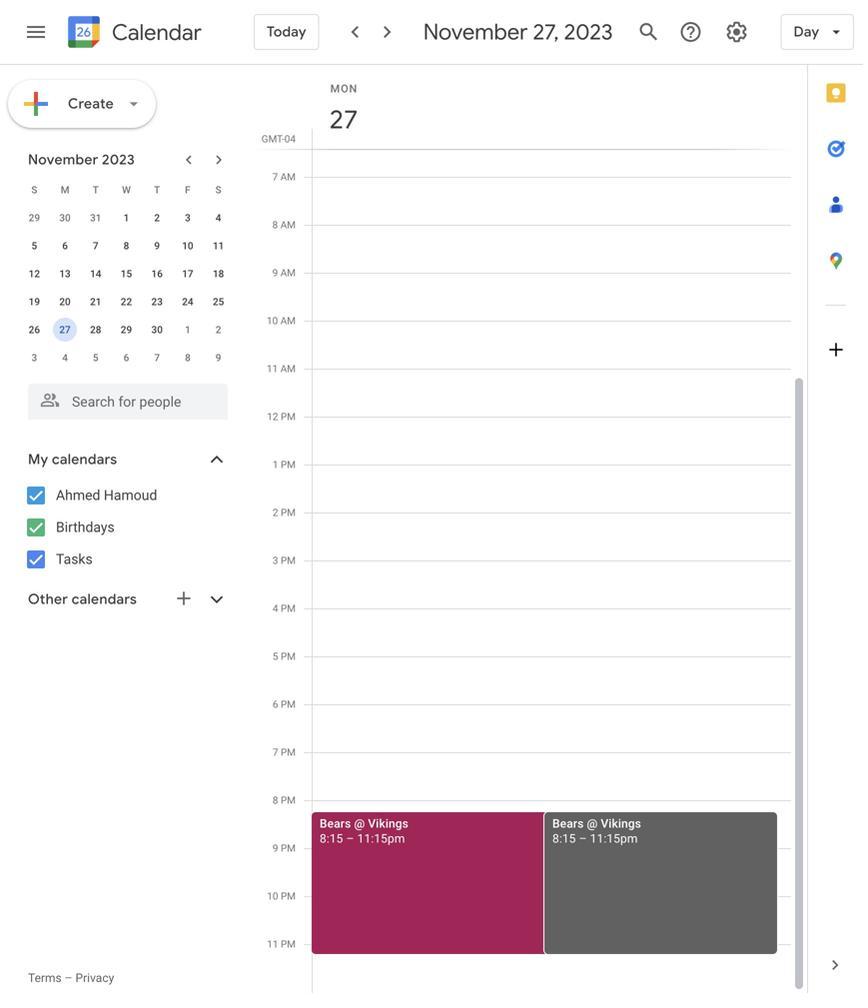Task type: describe. For each thing, give the bounding box(es) containing it.
20
[[59, 296, 71, 308]]

10 element
[[176, 234, 200, 258]]

29 for 29 element
[[121, 324, 132, 336]]

create button
[[8, 80, 156, 128]]

my calendars list
[[4, 480, 248, 576]]

7 for 7 am
[[273, 171, 278, 183]]

27 column header
[[312, 65, 792, 149]]

13
[[59, 268, 71, 280]]

ahmed hamoud
[[56, 487, 157, 504]]

main drawer image
[[24, 20, 48, 44]]

december 4 element
[[53, 346, 77, 370]]

december 9 element
[[207, 346, 231, 370]]

add other calendars image
[[174, 589, 194, 609]]

11 for 11 pm
[[267, 939, 278, 951]]

27,
[[533, 18, 559, 46]]

2 pm
[[273, 507, 296, 519]]

2 8:15 from the left
[[553, 832, 576, 846]]

24
[[182, 296, 194, 308]]

5 for december 5 element
[[93, 352, 99, 364]]

f
[[185, 184, 191, 196]]

mon 27
[[328, 82, 358, 136]]

1 @ from the left
[[354, 817, 365, 831]]

31
[[90, 212, 101, 224]]

0 vertical spatial 2
[[154, 212, 160, 224]]

november 27, 2023
[[424, 18, 613, 46]]

am for 10 am
[[281, 315, 296, 327]]

december 7 element
[[145, 346, 169, 370]]

0 vertical spatial 4
[[216, 212, 221, 224]]

day button
[[781, 8, 855, 56]]

monday, november 27 element
[[321, 97, 367, 143]]

1 for december 1 element at the left of the page
[[185, 324, 191, 336]]

create
[[68, 95, 114, 113]]

25
[[213, 296, 224, 308]]

today button
[[254, 8, 320, 56]]

11 am
[[267, 363, 296, 375]]

1 t from the left
[[93, 184, 99, 196]]

row containing 19
[[19, 288, 234, 316]]

2 @ from the left
[[587, 817, 598, 831]]

10 pm
[[267, 891, 296, 903]]

3 pm
[[273, 555, 296, 567]]

row containing 26
[[19, 316, 234, 344]]

row containing 29
[[19, 204, 234, 232]]

10 for 10 am
[[267, 315, 278, 327]]

december 3 element
[[22, 346, 46, 370]]

terms – privacy
[[28, 972, 114, 986]]

27 grid
[[256, 65, 808, 994]]

8 for 8 am
[[273, 219, 278, 231]]

privacy link
[[76, 972, 114, 986]]

5 pm
[[273, 651, 296, 663]]

14
[[90, 268, 101, 280]]

am for 8 am
[[281, 219, 296, 231]]

27 inside the mon 27
[[328, 103, 357, 136]]

2 bears @ vikings 8:15 – 11:15pm from the left
[[553, 817, 642, 846]]

24 element
[[176, 290, 200, 314]]

1 pm
[[273, 459, 296, 471]]

terms
[[28, 972, 62, 986]]

november for november 2023
[[28, 151, 99, 169]]

12 element
[[22, 262, 46, 286]]

row containing 5
[[19, 232, 234, 260]]

gmt-04
[[262, 133, 296, 145]]

october 30 element
[[53, 206, 77, 230]]

22 element
[[114, 290, 138, 314]]

9 up 16 element
[[154, 240, 160, 252]]

29 element
[[114, 318, 138, 342]]

15 element
[[114, 262, 138, 286]]

7 pm
[[273, 747, 296, 759]]

1 for 1 pm
[[273, 459, 278, 471]]

11 pm
[[267, 939, 296, 951]]

0 vertical spatial 6
[[62, 240, 68, 252]]

2 for the december 2 element
[[216, 324, 221, 336]]

2 horizontal spatial –
[[579, 832, 587, 846]]

19 element
[[22, 290, 46, 314]]

15
[[121, 268, 132, 280]]

16 element
[[145, 262, 169, 286]]

26
[[29, 324, 40, 336]]

birthdays
[[56, 519, 115, 536]]

calendar element
[[64, 12, 202, 56]]

w
[[122, 184, 131, 196]]

13 element
[[53, 262, 77, 286]]

4 for december 4 element
[[62, 352, 68, 364]]

mon
[[331, 82, 358, 95]]

21
[[90, 296, 101, 308]]

calendar
[[112, 18, 202, 46]]

2 vikings from the left
[[601, 817, 642, 831]]

0 vertical spatial 1
[[124, 212, 129, 224]]

my calendars
[[28, 451, 117, 469]]

today
[[267, 23, 307, 41]]

pm for 3 pm
[[281, 555, 296, 567]]

pm for 6 pm
[[281, 699, 296, 711]]

6 for december 6 element
[[124, 352, 129, 364]]

december 8 element
[[176, 346, 200, 370]]

27 cell
[[50, 316, 80, 344]]

pm for 11 pm
[[281, 939, 296, 951]]



Task type: locate. For each thing, give the bounding box(es) containing it.
2023
[[565, 18, 613, 46], [102, 151, 135, 169]]

3 row from the top
[[19, 232, 234, 260]]

pm for 4 pm
[[281, 603, 296, 615]]

1 inside december 1 element
[[185, 324, 191, 336]]

6 inside the 27 grid
[[273, 699, 278, 711]]

1 down w
[[124, 212, 129, 224]]

30
[[59, 212, 71, 224], [151, 324, 163, 336]]

1 horizontal spatial 5
[[93, 352, 99, 364]]

12 pm
[[267, 411, 296, 423]]

hamoud
[[104, 487, 157, 504]]

0 vertical spatial calendars
[[52, 451, 117, 469]]

2 horizontal spatial 6
[[273, 699, 278, 711]]

row up 22 element
[[19, 260, 234, 288]]

1 am from the top
[[281, 171, 296, 183]]

2 s from the left
[[216, 184, 222, 196]]

november up m
[[28, 151, 99, 169]]

calendars up ahmed
[[52, 451, 117, 469]]

17 element
[[176, 262, 200, 286]]

october 29 element
[[22, 206, 46, 230]]

1 vertical spatial calendars
[[72, 591, 137, 609]]

0 horizontal spatial 4
[[62, 352, 68, 364]]

1 horizontal spatial 11:15pm
[[590, 832, 638, 846]]

5 row from the top
[[19, 288, 234, 316]]

9 down the december 2 element
[[216, 352, 221, 364]]

row up 29 element
[[19, 288, 234, 316]]

29 inside "element"
[[29, 212, 40, 224]]

0 horizontal spatial 30
[[59, 212, 71, 224]]

4 inside the 27 grid
[[273, 603, 278, 615]]

1 row from the top
[[19, 176, 234, 204]]

1 8:15 from the left
[[320, 832, 343, 846]]

4 down 3 pm
[[273, 603, 278, 615]]

1 down 12 pm
[[273, 459, 278, 471]]

04
[[285, 133, 296, 145]]

1 11:15pm from the left
[[358, 832, 405, 846]]

november left 27, in the right top of the page
[[424, 18, 528, 46]]

december 1 element
[[176, 318, 200, 342]]

1 vertical spatial 11
[[267, 363, 278, 375]]

9 for 9 pm
[[273, 843, 278, 855]]

1 horizontal spatial 2
[[216, 324, 221, 336]]

19
[[29, 296, 40, 308]]

2 up 16 element
[[154, 212, 160, 224]]

row
[[19, 176, 234, 204], [19, 204, 234, 232], [19, 232, 234, 260], [19, 260, 234, 288], [19, 288, 234, 316], [19, 316, 234, 344], [19, 344, 234, 372]]

12 pm from the top
[[281, 939, 296, 951]]

0 horizontal spatial 12
[[29, 268, 40, 280]]

1 horizontal spatial vikings
[[601, 817, 642, 831]]

november 2023
[[28, 151, 135, 169]]

2 up the december 9 element
[[216, 324, 221, 336]]

9 am
[[273, 267, 296, 279]]

am for 11 am
[[281, 363, 296, 375]]

10 up 17
[[182, 240, 194, 252]]

27 element
[[53, 318, 77, 342]]

1 horizontal spatial 12
[[267, 411, 278, 423]]

0 vertical spatial 27
[[328, 103, 357, 136]]

11 inside row group
[[213, 240, 224, 252]]

7 down 6 pm on the left bottom
[[273, 747, 278, 759]]

am down 9 am
[[281, 315, 296, 327]]

1 s from the left
[[31, 184, 37, 196]]

0 horizontal spatial t
[[93, 184, 99, 196]]

3
[[185, 212, 191, 224], [31, 352, 37, 364], [273, 555, 278, 567]]

None search field
[[0, 376, 248, 420]]

1 vertical spatial 1
[[185, 324, 191, 336]]

terms link
[[28, 972, 62, 986]]

0 horizontal spatial november
[[28, 151, 99, 169]]

pm down 9 pm
[[281, 891, 296, 903]]

5 up 12 element
[[31, 240, 37, 252]]

30 element
[[145, 318, 169, 342]]

october 31 element
[[84, 206, 108, 230]]

11 pm from the top
[[281, 891, 296, 903]]

7 pm from the top
[[281, 699, 296, 711]]

t
[[93, 184, 99, 196], [154, 184, 160, 196]]

1 vertical spatial 3
[[31, 352, 37, 364]]

s up "october 29" "element"
[[31, 184, 37, 196]]

1 horizontal spatial 4
[[216, 212, 221, 224]]

pm for 1 pm
[[281, 459, 296, 471]]

7 am
[[273, 171, 296, 183]]

8 for december 8 element
[[185, 352, 191, 364]]

2 horizontal spatial 1
[[273, 459, 278, 471]]

pm for 12 pm
[[281, 411, 296, 423]]

4
[[216, 212, 221, 224], [62, 352, 68, 364], [273, 603, 278, 615]]

pm for 5 pm
[[281, 651, 296, 663]]

row containing s
[[19, 176, 234, 204]]

row group
[[19, 204, 234, 372]]

t left f
[[154, 184, 160, 196]]

16
[[151, 268, 163, 280]]

am for 9 am
[[281, 267, 296, 279]]

row containing 12
[[19, 260, 234, 288]]

2 vertical spatial 1
[[273, 459, 278, 471]]

1 horizontal spatial s
[[216, 184, 222, 196]]

5
[[31, 240, 37, 252], [93, 352, 99, 364], [273, 651, 278, 663]]

0 horizontal spatial 1
[[124, 212, 129, 224]]

2 t from the left
[[154, 184, 160, 196]]

0 horizontal spatial s
[[31, 184, 37, 196]]

2023 right 27, in the right top of the page
[[565, 18, 613, 46]]

@
[[354, 817, 365, 831], [587, 817, 598, 831]]

row containing 3
[[19, 344, 234, 372]]

9
[[154, 240, 160, 252], [273, 267, 278, 279], [216, 352, 221, 364], [273, 843, 278, 855]]

12
[[29, 268, 40, 280], [267, 411, 278, 423]]

am down 7 am
[[281, 219, 296, 231]]

0 horizontal spatial 8:15
[[320, 832, 343, 846]]

11 element
[[207, 234, 231, 258]]

4 up 11 element
[[216, 212, 221, 224]]

0 horizontal spatial 6
[[62, 240, 68, 252]]

9 pm
[[273, 843, 296, 855]]

november for november 27, 2023
[[424, 18, 528, 46]]

0 horizontal spatial 11:15pm
[[358, 832, 405, 846]]

10 pm from the top
[[281, 843, 296, 855]]

10
[[182, 240, 194, 252], [267, 315, 278, 327], [267, 891, 278, 903]]

2 bears from the left
[[553, 817, 584, 831]]

pm down 1 pm
[[281, 507, 296, 519]]

8 up 9 am
[[273, 219, 278, 231]]

0 horizontal spatial 2023
[[102, 151, 135, 169]]

0 vertical spatial 30
[[59, 212, 71, 224]]

2 for 2 pm
[[273, 507, 278, 519]]

1 horizontal spatial 3
[[185, 212, 191, 224]]

am
[[281, 171, 296, 183], [281, 219, 296, 231], [281, 267, 296, 279], [281, 315, 296, 327], [281, 363, 296, 375]]

11 for 11
[[213, 240, 224, 252]]

4 for 4 pm
[[273, 603, 278, 615]]

calendars down tasks
[[72, 591, 137, 609]]

5 for 5 pm
[[273, 651, 278, 663]]

0 vertical spatial november
[[424, 18, 528, 46]]

8 for 8 pm
[[273, 795, 278, 807]]

t up october 31 element
[[93, 184, 99, 196]]

1 vertical spatial 30
[[151, 324, 163, 336]]

5 inside the 27 grid
[[273, 651, 278, 663]]

1 horizontal spatial @
[[587, 817, 598, 831]]

6 up 7 pm
[[273, 699, 278, 711]]

2 vertical spatial 4
[[273, 603, 278, 615]]

am for 7 am
[[281, 171, 296, 183]]

22
[[121, 296, 132, 308]]

7 down october 31 element
[[93, 240, 99, 252]]

4 pm from the top
[[281, 555, 296, 567]]

0 vertical spatial 3
[[185, 212, 191, 224]]

28 element
[[84, 318, 108, 342]]

17
[[182, 268, 194, 280]]

7 down 30 element at the left of the page
[[154, 352, 160, 364]]

6 down october 30 element
[[62, 240, 68, 252]]

5 am from the top
[[281, 363, 296, 375]]

1 horizontal spatial november
[[424, 18, 528, 46]]

12 inside november 2023 grid
[[29, 268, 40, 280]]

1 horizontal spatial 6
[[124, 352, 129, 364]]

0 vertical spatial 11
[[213, 240, 224, 252]]

1 up december 8 element
[[185, 324, 191, 336]]

0 horizontal spatial 29
[[29, 212, 40, 224]]

2 horizontal spatial 5
[[273, 651, 278, 663]]

1 horizontal spatial –
[[346, 832, 354, 846]]

1 vertical spatial 29
[[121, 324, 132, 336]]

bears @ vikings 8:15 – 11:15pm
[[320, 817, 409, 846], [553, 817, 642, 846]]

6 pm
[[273, 699, 296, 711]]

2 horizontal spatial 3
[[273, 555, 278, 567]]

9 for 9 am
[[273, 267, 278, 279]]

12 inside the 27 grid
[[267, 411, 278, 423]]

2 am from the top
[[281, 219, 296, 231]]

23
[[151, 296, 163, 308]]

1 horizontal spatial 29
[[121, 324, 132, 336]]

4 am from the top
[[281, 315, 296, 327]]

12 for 12
[[29, 268, 40, 280]]

november
[[424, 18, 528, 46], [28, 151, 99, 169]]

8 am
[[273, 219, 296, 231]]

27 down 20 at the left top of page
[[59, 324, 71, 336]]

12 up 19
[[29, 268, 40, 280]]

2 vertical spatial 3
[[273, 555, 278, 567]]

8:15
[[320, 832, 343, 846], [553, 832, 576, 846]]

0 horizontal spatial bears
[[320, 817, 351, 831]]

4 row from the top
[[19, 260, 234, 288]]

18 element
[[207, 262, 231, 286]]

am down 04
[[281, 171, 296, 183]]

0 horizontal spatial 5
[[31, 240, 37, 252]]

tasks
[[56, 551, 93, 568]]

11
[[213, 240, 224, 252], [267, 363, 278, 375], [267, 939, 278, 951]]

3 am from the top
[[281, 267, 296, 279]]

pm down 3 pm
[[281, 603, 296, 615]]

7
[[273, 171, 278, 183], [93, 240, 99, 252], [154, 352, 160, 364], [273, 747, 278, 759]]

29
[[29, 212, 40, 224], [121, 324, 132, 336]]

10 for 10
[[182, 240, 194, 252]]

23 element
[[145, 290, 169, 314]]

pm down 6 pm on the left bottom
[[281, 747, 296, 759]]

1 vertical spatial november
[[28, 151, 99, 169]]

12 down 11 am
[[267, 411, 278, 423]]

pm up 2 pm
[[281, 459, 296, 471]]

calendars
[[52, 451, 117, 469], [72, 591, 137, 609]]

calendars for other calendars
[[72, 591, 137, 609]]

9 pm from the top
[[281, 795, 296, 807]]

s right f
[[216, 184, 222, 196]]

row down w
[[19, 204, 234, 232]]

11 down 10 pm in the bottom left of the page
[[267, 939, 278, 951]]

0 horizontal spatial –
[[65, 972, 73, 986]]

0 horizontal spatial 27
[[59, 324, 71, 336]]

pm
[[281, 411, 296, 423], [281, 459, 296, 471], [281, 507, 296, 519], [281, 555, 296, 567], [281, 603, 296, 615], [281, 651, 296, 663], [281, 699, 296, 711], [281, 747, 296, 759], [281, 795, 296, 807], [281, 843, 296, 855], [281, 891, 296, 903], [281, 939, 296, 951]]

10 inside row group
[[182, 240, 194, 252]]

1 horizontal spatial t
[[154, 184, 160, 196]]

other calendars button
[[4, 584, 248, 616]]

3 inside the 27 grid
[[273, 555, 278, 567]]

row up october 31 element
[[19, 176, 234, 204]]

5 pm from the top
[[281, 603, 296, 615]]

9 up 10 am at the top of page
[[273, 267, 278, 279]]

2 vertical spatial 2
[[273, 507, 278, 519]]

2 vertical spatial 5
[[273, 651, 278, 663]]

1 vertical spatial 4
[[62, 352, 68, 364]]

6 row from the top
[[19, 316, 234, 344]]

day
[[794, 23, 820, 41]]

pm down 10 pm in the bottom left of the page
[[281, 939, 296, 951]]

bears
[[320, 817, 351, 831], [553, 817, 584, 831]]

2 horizontal spatial 4
[[273, 603, 278, 615]]

30 down m
[[59, 212, 71, 224]]

5 inside december 5 element
[[93, 352, 99, 364]]

2023 up w
[[102, 151, 135, 169]]

18
[[213, 268, 224, 280]]

8 up 9 pm
[[273, 795, 278, 807]]

2 vertical spatial 11
[[267, 939, 278, 951]]

12 for 12 pm
[[267, 411, 278, 423]]

settings menu image
[[725, 20, 749, 44]]

5 down 28 element
[[93, 352, 99, 364]]

1 vertical spatial 5
[[93, 352, 99, 364]]

december 5 element
[[84, 346, 108, 370]]

2 vertical spatial 6
[[273, 699, 278, 711]]

pm for 7 pm
[[281, 747, 296, 759]]

2 vertical spatial 10
[[267, 891, 278, 903]]

vikings
[[368, 817, 409, 831], [601, 817, 642, 831]]

1 horizontal spatial 2023
[[565, 18, 613, 46]]

10 up 11 pm
[[267, 891, 278, 903]]

0 horizontal spatial bears @ vikings 8:15 – 11:15pm
[[320, 817, 409, 846]]

26 element
[[22, 318, 46, 342]]

1 horizontal spatial bears @ vikings 8:15 – 11:15pm
[[553, 817, 642, 846]]

pm down the 4 pm
[[281, 651, 296, 663]]

2
[[154, 212, 160, 224], [216, 324, 221, 336], [273, 507, 278, 519]]

0 vertical spatial 10
[[182, 240, 194, 252]]

1 horizontal spatial bears
[[553, 817, 584, 831]]

1 vertical spatial 27
[[59, 324, 71, 336]]

1
[[124, 212, 129, 224], [185, 324, 191, 336], [273, 459, 278, 471]]

10 am
[[267, 315, 296, 327]]

pm for 2 pm
[[281, 507, 296, 519]]

1 vikings from the left
[[368, 817, 409, 831]]

1 horizontal spatial 27
[[328, 103, 357, 136]]

8 pm
[[273, 795, 296, 807]]

row down 22 element
[[19, 316, 234, 344]]

pm up 1 pm
[[281, 411, 296, 423]]

7 row from the top
[[19, 344, 234, 372]]

29 for "october 29" "element"
[[29, 212, 40, 224]]

gmt-
[[262, 133, 285, 145]]

0 vertical spatial 5
[[31, 240, 37, 252]]

pm for 8 pm
[[281, 795, 296, 807]]

december 6 element
[[114, 346, 138, 370]]

20 element
[[53, 290, 77, 314]]

6
[[62, 240, 68, 252], [124, 352, 129, 364], [273, 699, 278, 711]]

3 up the 4 pm
[[273, 555, 278, 567]]

0 horizontal spatial 3
[[31, 352, 37, 364]]

2 down 1 pm
[[273, 507, 278, 519]]

4 down 27 element
[[62, 352, 68, 364]]

1 horizontal spatial 30
[[151, 324, 163, 336]]

8 down december 1 element at the left of the page
[[185, 352, 191, 364]]

1 vertical spatial 10
[[267, 315, 278, 327]]

ahmed
[[56, 487, 100, 504]]

30 for 30 element at the left of the page
[[151, 324, 163, 336]]

8
[[273, 219, 278, 231], [124, 240, 129, 252], [185, 352, 191, 364], [273, 795, 278, 807]]

6 pm from the top
[[281, 651, 296, 663]]

9 for the december 9 element
[[216, 352, 221, 364]]

2 pm from the top
[[281, 459, 296, 471]]

11 down 10 am at the top of page
[[267, 363, 278, 375]]

am up 12 pm
[[281, 363, 296, 375]]

pm up 7 pm
[[281, 699, 296, 711]]

calendars for my calendars
[[52, 451, 117, 469]]

privacy
[[76, 972, 114, 986]]

november 2023 grid
[[19, 176, 234, 372]]

s
[[31, 184, 37, 196], [216, 184, 222, 196]]

am down 8 am
[[281, 267, 296, 279]]

Search for people text field
[[40, 384, 216, 420]]

9 up 10 pm in the bottom left of the page
[[273, 843, 278, 855]]

4 pm
[[273, 603, 296, 615]]

3 for december 3 element
[[31, 352, 37, 364]]

–
[[346, 832, 354, 846], [579, 832, 587, 846], [65, 972, 73, 986]]

1 horizontal spatial 1
[[185, 324, 191, 336]]

0 vertical spatial 29
[[29, 212, 40, 224]]

0 horizontal spatial @
[[354, 817, 365, 831]]

8 pm from the top
[[281, 747, 296, 759]]

my
[[28, 451, 48, 469]]

25 element
[[207, 290, 231, 314]]

row group containing 29
[[19, 204, 234, 372]]

6 for 6 pm
[[273, 699, 278, 711]]

1 vertical spatial 2023
[[102, 151, 135, 169]]

1 inside the 27 grid
[[273, 459, 278, 471]]

5 down the 4 pm
[[273, 651, 278, 663]]

pm up 9 pm
[[281, 795, 296, 807]]

1 horizontal spatial 8:15
[[553, 832, 576, 846]]

11 for 11 am
[[267, 363, 278, 375]]

2 row from the top
[[19, 204, 234, 232]]

other calendars
[[28, 591, 137, 609]]

row up 15 element
[[19, 232, 234, 260]]

1 bears from the left
[[320, 817, 351, 831]]

14 element
[[84, 262, 108, 286]]

11 up 18 on the left top of the page
[[213, 240, 224, 252]]

1 vertical spatial 2
[[216, 324, 221, 336]]

pm for 10 pm
[[281, 891, 296, 903]]

27 inside 27 element
[[59, 324, 71, 336]]

0 horizontal spatial vikings
[[368, 817, 409, 831]]

10 for 10 pm
[[267, 891, 278, 903]]

11:15pm
[[358, 832, 405, 846], [590, 832, 638, 846]]

3 down 26 element
[[31, 352, 37, 364]]

29 down 22 at the left of the page
[[121, 324, 132, 336]]

2 horizontal spatial 2
[[273, 507, 278, 519]]

6 down 29 element
[[124, 352, 129, 364]]

0 vertical spatial 12
[[29, 268, 40, 280]]

row down 29 element
[[19, 344, 234, 372]]

1 bears @ vikings 8:15 – 11:15pm from the left
[[320, 817, 409, 846]]

calendar heading
[[108, 18, 202, 46]]

other
[[28, 591, 68, 609]]

december 2 element
[[207, 318, 231, 342]]

8 up 15 element
[[124, 240, 129, 252]]

27
[[328, 103, 357, 136], [59, 324, 71, 336]]

30 down 23
[[151, 324, 163, 336]]

30 for october 30 element
[[59, 212, 71, 224]]

1 vertical spatial 6
[[124, 352, 129, 364]]

0 vertical spatial 2023
[[565, 18, 613, 46]]

pm for 9 pm
[[281, 843, 296, 855]]

3 pm from the top
[[281, 507, 296, 519]]

7 down 'gmt-'
[[273, 171, 278, 183]]

3 for 3 pm
[[273, 555, 278, 567]]

1 vertical spatial 12
[[267, 411, 278, 423]]

10 up 11 am
[[267, 315, 278, 327]]

pm up the 4 pm
[[281, 555, 296, 567]]

m
[[61, 184, 69, 196]]

tab list
[[809, 65, 864, 938]]

pm down 8 pm
[[281, 843, 296, 855]]

my calendars button
[[4, 444, 248, 476]]

7 for 7 pm
[[273, 747, 278, 759]]

27 down mon at the top left of page
[[328, 103, 357, 136]]

1 pm from the top
[[281, 411, 296, 423]]

28
[[90, 324, 101, 336]]

29 left october 30 element
[[29, 212, 40, 224]]

21 element
[[84, 290, 108, 314]]

3 up 10 element
[[185, 212, 191, 224]]

2 11:15pm from the left
[[590, 832, 638, 846]]

0 horizontal spatial 2
[[154, 212, 160, 224]]

7 for december 7 element
[[154, 352, 160, 364]]



Task type: vqa. For each thing, say whether or not it's contained in the screenshot.


